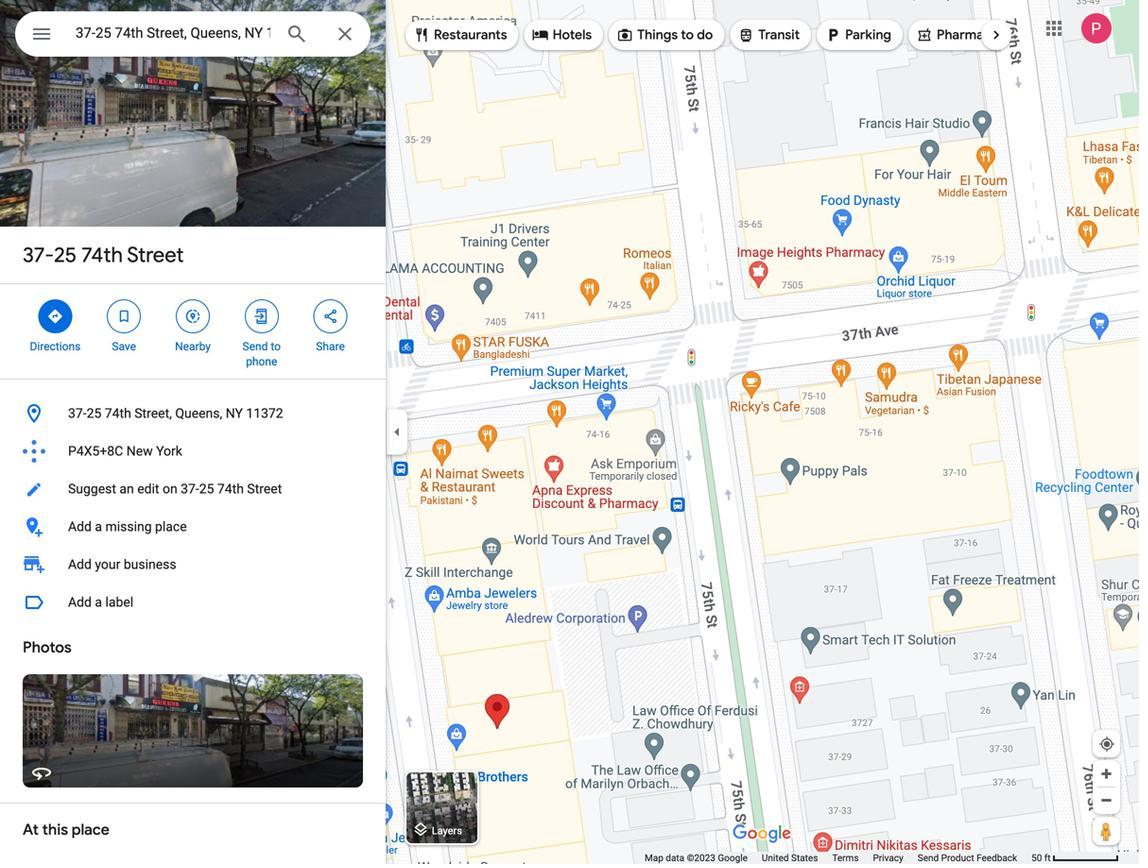 Task type: locate. For each thing, give the bounding box(es) containing it.
1 vertical spatial place
[[72, 821, 110, 840]]

to inside send to phone
[[271, 340, 281, 354]]

37-
[[23, 242, 54, 268], [68, 406, 87, 422], [181, 482, 199, 497]]

74th for street
[[81, 242, 123, 268]]

add
[[68, 519, 92, 535], [68, 557, 92, 573], [68, 595, 92, 611]]

zoom in image
[[1099, 768, 1114, 782]]

send
[[243, 340, 268, 354], [918, 853, 939, 864]]

2 vertical spatial 37-
[[181, 482, 199, 497]]

25 right on
[[199, 482, 214, 497]]

a
[[95, 519, 102, 535], [95, 595, 102, 611]]

add a label
[[68, 595, 133, 611]]

74th
[[81, 242, 123, 268], [105, 406, 131, 422], [217, 482, 244, 497]]

a inside "button"
[[95, 519, 102, 535]]

0 vertical spatial send
[[243, 340, 268, 354]]


[[30, 20, 53, 48]]

add for add a label
[[68, 595, 92, 611]]

1 vertical spatial to
[[271, 340, 281, 354]]

photos
[[23, 639, 72, 658]]

add left label
[[68, 595, 92, 611]]

send for send to phone
[[243, 340, 268, 354]]

2 a from the top
[[95, 595, 102, 611]]

add down suggest
[[68, 519, 92, 535]]

a inside button
[[95, 595, 102, 611]]

edit
[[137, 482, 159, 497]]

phone
[[246, 355, 277, 369]]

37- inside button
[[68, 406, 87, 422]]

google maps element
[[0, 0, 1139, 865]]

none field inside 37-25 74th street, queens, ny 11372 field
[[76, 22, 270, 44]]

united
[[762, 853, 789, 864]]

None field
[[76, 22, 270, 44]]


[[738, 25, 755, 45]]

0 vertical spatial to
[[681, 26, 694, 43]]

25 up p4x5+8c
[[87, 406, 101, 422]]

37-25 74th street, queens, ny 11372
[[68, 406, 283, 422]]

send inside button
[[918, 853, 939, 864]]

1 horizontal spatial street
[[247, 482, 282, 497]]

1 vertical spatial add
[[68, 557, 92, 573]]

0 horizontal spatial 25
[[54, 242, 77, 268]]

37-25 74th street main content
[[0, 0, 386, 865]]

3 add from the top
[[68, 595, 92, 611]]

0 horizontal spatial 37-
[[23, 242, 54, 268]]

street
[[127, 242, 184, 268], [247, 482, 282, 497]]

things
[[637, 26, 678, 43]]

a left label
[[95, 595, 102, 611]]

1 vertical spatial send
[[918, 853, 939, 864]]

nearby
[[175, 340, 211, 354]]

to left do
[[681, 26, 694, 43]]

send for send product feedback
[[918, 853, 939, 864]]

send left product
[[918, 853, 939, 864]]

suggest an edit on 37-25 74th street
[[68, 482, 282, 497]]

 parking
[[824, 25, 891, 45]]

street down 11372
[[247, 482, 282, 497]]

1 a from the top
[[95, 519, 102, 535]]

send product feedback
[[918, 853, 1017, 864]]

1 horizontal spatial 37-
[[68, 406, 87, 422]]

ny
[[226, 406, 243, 422]]

transit
[[758, 26, 800, 43]]

74th inside button
[[217, 482, 244, 497]]

to inside  things to do
[[681, 26, 694, 43]]

1 vertical spatial street
[[247, 482, 282, 497]]

add a missing place button
[[0, 509, 386, 546]]

2 horizontal spatial 37-
[[181, 482, 199, 497]]

0 vertical spatial a
[[95, 519, 102, 535]]

1 vertical spatial 25
[[87, 406, 101, 422]]

37-25 74th street
[[23, 242, 184, 268]]

0 horizontal spatial place
[[72, 821, 110, 840]]

25 inside button
[[87, 406, 101, 422]]

to
[[681, 26, 694, 43], [271, 340, 281, 354]]

save
[[112, 340, 136, 354]]


[[824, 25, 841, 45]]

place
[[155, 519, 187, 535], [72, 821, 110, 840]]

2 vertical spatial 25
[[199, 482, 214, 497]]

add inside add your business link
[[68, 557, 92, 573]]

share
[[316, 340, 345, 354]]

united states button
[[762, 853, 818, 865]]

 button
[[15, 11, 68, 60]]

united states
[[762, 853, 818, 864]]

25 inside button
[[199, 482, 214, 497]]

0 vertical spatial add
[[68, 519, 92, 535]]

0 vertical spatial street
[[127, 242, 184, 268]]

74th up 
[[81, 242, 123, 268]]

0 vertical spatial 37-
[[23, 242, 54, 268]]

google account: payton hansen  
(payton.hansen@adept.ai) image
[[1081, 13, 1112, 44]]


[[47, 306, 64, 327]]

2 vertical spatial add
[[68, 595, 92, 611]]

add for add a missing place
[[68, 519, 92, 535]]

send to phone
[[243, 340, 281, 369]]

 transit
[[738, 25, 800, 45]]

1 horizontal spatial to
[[681, 26, 694, 43]]

1 vertical spatial 37-
[[68, 406, 87, 422]]

send inside send to phone
[[243, 340, 268, 354]]

place inside "button"
[[155, 519, 187, 535]]

0 vertical spatial 25
[[54, 242, 77, 268]]

add a missing place
[[68, 519, 187, 535]]

1 horizontal spatial send
[[918, 853, 939, 864]]

37- up  at left
[[23, 242, 54, 268]]

add your business link
[[0, 546, 386, 584]]

layers
[[432, 826, 462, 837]]

74th left street,
[[105, 406, 131, 422]]

2 add from the top
[[68, 557, 92, 573]]

footer
[[645, 853, 1031, 865]]

place down on
[[155, 519, 187, 535]]

0 horizontal spatial to
[[271, 340, 281, 354]]

this
[[42, 821, 68, 840]]

25 up  at left
[[54, 242, 77, 268]]

37- right on
[[181, 482, 199, 497]]

1 add from the top
[[68, 519, 92, 535]]

parking
[[845, 26, 891, 43]]

add your business
[[68, 557, 176, 573]]

actions for 37-25 74th street region
[[0, 285, 386, 379]]

74th inside button
[[105, 406, 131, 422]]

1 horizontal spatial 25
[[87, 406, 101, 422]]

on
[[163, 482, 177, 497]]

1 horizontal spatial place
[[155, 519, 187, 535]]

street,
[[134, 406, 172, 422]]

street up 
[[127, 242, 184, 268]]


[[616, 25, 633, 45]]

2 horizontal spatial 25
[[199, 482, 214, 497]]

business
[[124, 557, 176, 573]]

add inside add a label button
[[68, 595, 92, 611]]

37- up p4x5+8c
[[68, 406, 87, 422]]

1 vertical spatial a
[[95, 595, 102, 611]]

map
[[645, 853, 663, 864]]

p4x5+8c
[[68, 444, 123, 459]]

a for missing
[[95, 519, 102, 535]]

37-25 74th Street, Queens, NY 11372 field
[[15, 11, 371, 57]]

directions
[[30, 340, 81, 354]]

74th down p4x5+8c new york button
[[217, 482, 244, 497]]

to up 'phone'
[[271, 340, 281, 354]]

0 vertical spatial place
[[155, 519, 187, 535]]

footer containing map data ©2023 google
[[645, 853, 1031, 865]]

send up 'phone'
[[243, 340, 268, 354]]

50
[[1031, 853, 1042, 864]]

queens,
[[175, 406, 222, 422]]

p4x5+8c new york
[[68, 444, 182, 459]]

do
[[697, 26, 713, 43]]

a for label
[[95, 595, 102, 611]]


[[916, 25, 933, 45]]

next page image
[[988, 26, 1005, 43]]

add left your
[[68, 557, 92, 573]]

add inside add a missing place "button"
[[68, 519, 92, 535]]

25 for 37-25 74th street
[[54, 242, 77, 268]]

p4x5+8c new york button
[[0, 433, 386, 471]]

25
[[54, 242, 77, 268], [87, 406, 101, 422], [199, 482, 214, 497]]

2 vertical spatial 74th
[[217, 482, 244, 497]]

0 vertical spatial 74th
[[81, 242, 123, 268]]

place right this
[[72, 821, 110, 840]]

a left missing
[[95, 519, 102, 535]]

1 vertical spatial 74th
[[105, 406, 131, 422]]

collapse side panel image
[[387, 422, 407, 443]]

0 horizontal spatial send
[[243, 340, 268, 354]]



Task type: vqa. For each thing, say whether or not it's contained in the screenshot.


Task type: describe. For each thing, give the bounding box(es) containing it.
37- for 37-25 74th street, queens, ny 11372
[[68, 406, 87, 422]]

©2023
[[687, 853, 715, 864]]

ft
[[1044, 853, 1051, 864]]

privacy
[[873, 853, 903, 864]]

add for add your business
[[68, 557, 92, 573]]


[[413, 25, 430, 45]]

74th for street,
[[105, 406, 131, 422]]

37-25 74th street, queens, ny 11372 button
[[0, 395, 386, 433]]

street inside button
[[247, 482, 282, 497]]

available search options for this area region
[[391, 12, 1099, 58]]

suggest an edit on 37-25 74th street button
[[0, 471, 386, 509]]

11372
[[246, 406, 283, 422]]

37- for 37-25 74th street
[[23, 242, 54, 268]]

feedback
[[977, 853, 1017, 864]]

 pharmacies
[[916, 25, 1009, 45]]

an
[[119, 482, 134, 497]]

restaurants
[[434, 26, 507, 43]]

37- inside button
[[181, 482, 199, 497]]

show street view coverage image
[[1093, 818, 1120, 846]]

footer inside google maps element
[[645, 853, 1031, 865]]

50 ft button
[[1031, 853, 1119, 864]]


[[322, 306, 339, 327]]

send product feedback button
[[918, 853, 1017, 865]]

show your location image
[[1098, 736, 1115, 753]]

york
[[156, 444, 182, 459]]

add a label button
[[0, 584, 386, 622]]

data
[[666, 853, 684, 864]]

product
[[941, 853, 974, 864]]

label
[[105, 595, 133, 611]]

missing
[[105, 519, 152, 535]]

map data ©2023 google
[[645, 853, 748, 864]]

your
[[95, 557, 120, 573]]

hotels
[[553, 26, 592, 43]]


[[532, 25, 549, 45]]

terms button
[[832, 853, 859, 865]]


[[184, 306, 201, 327]]

zoom out image
[[1099, 794, 1114, 808]]


[[116, 306, 133, 327]]

25 for 37-25 74th street, queens, ny 11372
[[87, 406, 101, 422]]

0 horizontal spatial street
[[127, 242, 184, 268]]

terms
[[832, 853, 859, 864]]

 search field
[[15, 11, 371, 60]]

at this place
[[23, 821, 110, 840]]

 things to do
[[616, 25, 713, 45]]

google
[[718, 853, 748, 864]]

pharmacies
[[937, 26, 1009, 43]]

at
[[23, 821, 39, 840]]


[[253, 306, 270, 327]]

 restaurants
[[413, 25, 507, 45]]

suggest
[[68, 482, 116, 497]]

states
[[791, 853, 818, 864]]

 hotels
[[532, 25, 592, 45]]

privacy button
[[873, 853, 903, 865]]

new
[[126, 444, 153, 459]]

50 ft
[[1031, 853, 1051, 864]]



